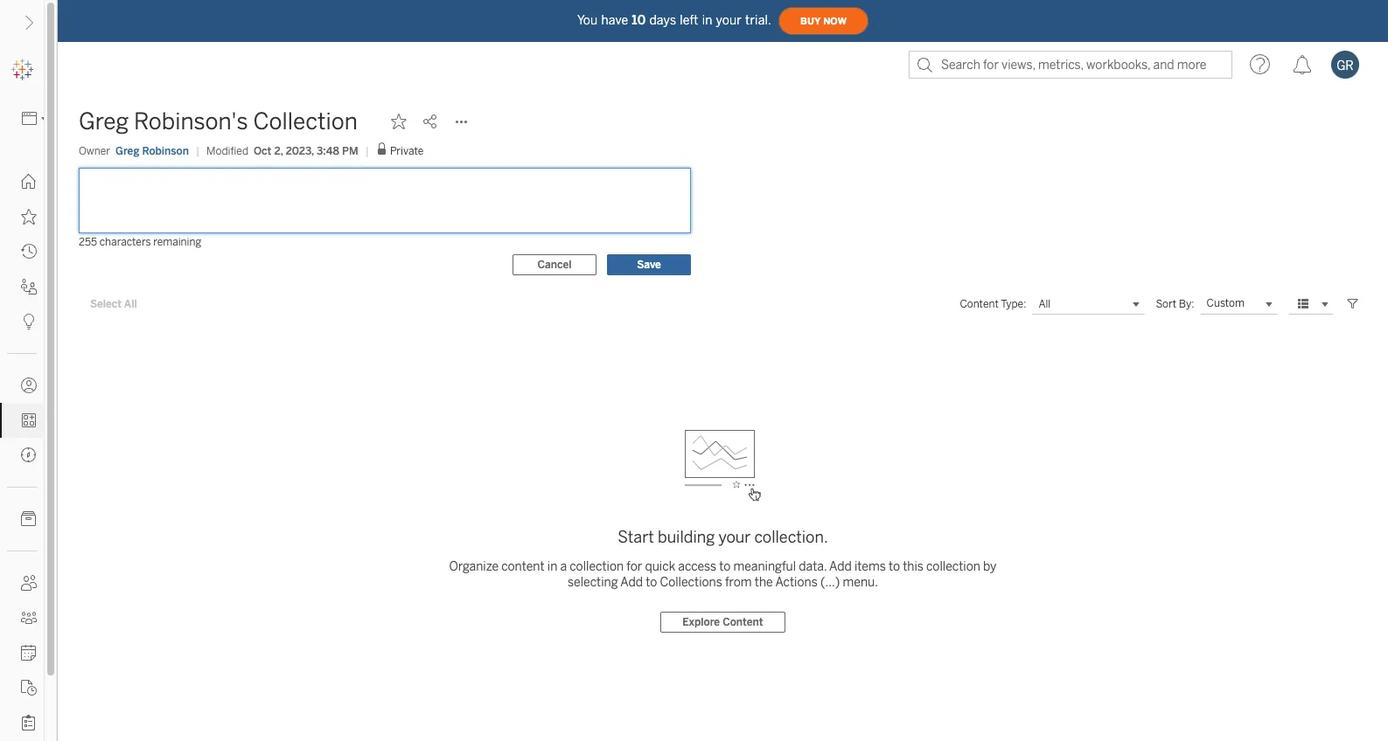 Task type: locate. For each thing, give the bounding box(es) containing it.
0 horizontal spatial collection
[[570, 560, 624, 575]]

1 | from the left
[[196, 145, 200, 157]]

255
[[79, 236, 97, 248]]

to down quick at the bottom of the page
[[646, 576, 657, 591]]

0 vertical spatial greg
[[79, 108, 129, 136]]

by
[[983, 560, 997, 575]]

1 horizontal spatial to
[[719, 560, 731, 575]]

in left a
[[547, 560, 558, 575]]

0 vertical spatial in
[[702, 13, 713, 28]]

buy
[[801, 15, 821, 27]]

| left modified
[[196, 145, 200, 157]]

schedules image
[[21, 646, 37, 661]]

1 collection from the left
[[570, 560, 624, 575]]

remaining
[[153, 236, 201, 248]]

by:
[[1179, 298, 1195, 311]]

sort by:
[[1156, 298, 1195, 311]]

sort
[[1156, 298, 1177, 311]]

your up organize content in a collection for quick access to meaningful data. add items to this collection by selecting add to collections from the actions (...) menu.
[[719, 529, 751, 548]]

greg
[[79, 108, 129, 136], [116, 145, 139, 157]]

your left 'trial.'
[[716, 13, 742, 28]]

1 vertical spatial content
[[723, 617, 763, 629]]

1 horizontal spatial |
[[365, 145, 369, 157]]

1 horizontal spatial in
[[702, 13, 713, 28]]

favorites image
[[21, 209, 37, 225]]

the
[[755, 576, 773, 591]]

oct
[[254, 145, 272, 157]]

0 horizontal spatial content
[[723, 617, 763, 629]]

modified
[[207, 145, 248, 157]]

add up "(...)"
[[829, 560, 852, 575]]

to left this at the bottom right of page
[[889, 560, 900, 575]]

greg right owner
[[116, 145, 139, 157]]

from
[[725, 576, 752, 591]]

have
[[601, 13, 628, 28]]

content down from
[[723, 617, 763, 629]]

for
[[627, 560, 642, 575]]

menu.
[[843, 576, 878, 591]]

select all
[[90, 298, 137, 311]]

in right left at the top of page
[[702, 13, 713, 28]]

0 horizontal spatial |
[[196, 145, 200, 157]]

add down for in the left bottom of the page
[[621, 576, 643, 591]]

buy now
[[801, 15, 847, 27]]

collection
[[570, 560, 624, 575], [927, 560, 981, 575]]

greg up owner
[[79, 108, 129, 136]]

tasks image
[[21, 716, 37, 731]]

greg robinson link
[[116, 143, 189, 159]]

pm
[[342, 145, 358, 157]]

0 horizontal spatial in
[[547, 560, 558, 575]]

collection left by
[[927, 560, 981, 575]]

this
[[903, 560, 924, 575]]

collection.
[[755, 529, 828, 548]]

access
[[678, 560, 717, 575]]

2023,
[[286, 145, 314, 157]]

collections
[[660, 576, 723, 591]]

recents image
[[21, 244, 37, 260]]

to
[[719, 560, 731, 575], [889, 560, 900, 575], [646, 576, 657, 591]]

content left type:
[[960, 298, 999, 311]]

groups image
[[21, 611, 37, 626]]

0 vertical spatial content
[[960, 298, 999, 311]]

|
[[196, 145, 200, 157], [365, 145, 369, 157]]

0 vertical spatial add
[[829, 560, 852, 575]]

type:
[[1001, 298, 1027, 311]]

trial.
[[745, 13, 772, 28]]

content
[[960, 298, 999, 311], [723, 617, 763, 629]]

1 vertical spatial in
[[547, 560, 558, 575]]

collection up 'selecting'
[[570, 560, 624, 575]]

robinson
[[142, 145, 189, 157]]

add
[[829, 560, 852, 575], [621, 576, 643, 591]]

recommendations image
[[21, 314, 37, 330]]

your
[[716, 13, 742, 28], [719, 529, 751, 548]]

start building your collection.
[[618, 529, 828, 548]]

shared with me image
[[21, 279, 37, 295]]

in
[[702, 13, 713, 28], [547, 560, 558, 575]]

characters
[[99, 236, 151, 248]]

navigation panel element
[[0, 52, 53, 742]]

explore
[[683, 617, 720, 629]]

content type:
[[960, 298, 1027, 311]]

| right pm
[[365, 145, 369, 157]]

2 horizontal spatial to
[[889, 560, 900, 575]]

1 horizontal spatial collection
[[927, 560, 981, 575]]

2 | from the left
[[365, 145, 369, 157]]

Collection Description text field
[[79, 168, 691, 234]]

start
[[618, 529, 654, 548]]

collections image
[[21, 413, 37, 429]]

to up from
[[719, 560, 731, 575]]

1 vertical spatial add
[[621, 576, 643, 591]]

select all button
[[79, 294, 148, 315]]

actions
[[776, 576, 818, 591]]

meaningful
[[734, 560, 796, 575]]

all
[[124, 298, 137, 311]]



Task type: describe. For each thing, give the bounding box(es) containing it.
left
[[680, 13, 699, 28]]

owner
[[79, 145, 110, 157]]

1 vertical spatial your
[[719, 529, 751, 548]]

0 vertical spatial your
[[716, 13, 742, 28]]

users image
[[21, 576, 37, 591]]

2 collection from the left
[[927, 560, 981, 575]]

selecting
[[568, 576, 618, 591]]

10
[[632, 13, 646, 28]]

private
[[390, 145, 424, 157]]

1 horizontal spatial content
[[960, 298, 999, 311]]

1 vertical spatial greg
[[116, 145, 139, 157]]

content inside button
[[723, 617, 763, 629]]

personal space image
[[21, 378, 37, 394]]

in inside organize content in a collection for quick access to meaningful data. add items to this collection by selecting add to collections from the actions (...) menu.
[[547, 560, 558, 575]]

you have 10 days left in your trial.
[[577, 13, 772, 28]]

external assets image
[[21, 512, 37, 528]]

content
[[501, 560, 545, 575]]

select
[[90, 298, 122, 311]]

cancel button
[[513, 255, 597, 276]]

0 horizontal spatial add
[[621, 576, 643, 591]]

data.
[[799, 560, 827, 575]]

owner greg robinson | modified oct 2, 2023, 3:48 pm |
[[79, 145, 369, 157]]

now
[[823, 15, 847, 27]]

home image
[[21, 174, 37, 190]]

you
[[577, 13, 598, 28]]

quick
[[645, 560, 675, 575]]

building
[[658, 529, 715, 548]]

buy now button
[[779, 7, 869, 35]]

greg robinson's collection
[[79, 108, 358, 136]]

255 characters remaining
[[79, 236, 201, 248]]

explore image
[[21, 448, 37, 464]]

2,
[[274, 145, 283, 157]]

explore content
[[683, 617, 763, 629]]

explore content button
[[661, 613, 785, 634]]

main navigation. press the up and down arrow keys to access links. element
[[0, 164, 44, 742]]

(...)
[[821, 576, 840, 591]]

days
[[650, 13, 676, 28]]

collection
[[253, 108, 358, 136]]

a
[[560, 560, 567, 575]]

1 horizontal spatial add
[[829, 560, 852, 575]]

jobs image
[[21, 681, 37, 696]]

3:48
[[317, 145, 340, 157]]

robinson's
[[134, 108, 248, 136]]

organize content in a collection for quick access to meaningful data. add items to this collection by selecting add to collections from the actions (...) menu.
[[449, 560, 997, 591]]

items
[[855, 560, 886, 575]]

cancel
[[538, 259, 572, 271]]

organize
[[449, 560, 499, 575]]

0 horizontal spatial to
[[646, 576, 657, 591]]



Task type: vqa. For each thing, say whether or not it's contained in the screenshot.
second | from right
yes



